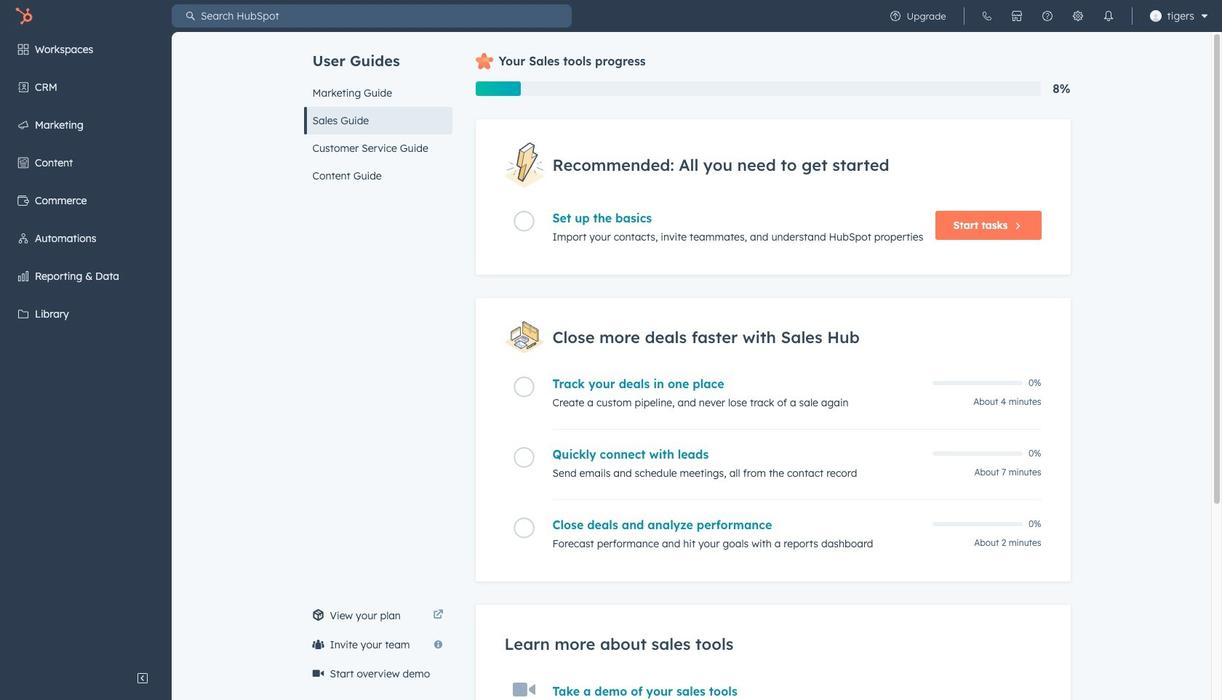 Task type: vqa. For each thing, say whether or not it's contained in the screenshot.
'Assistants'
no



Task type: locate. For each thing, give the bounding box(es) containing it.
1 horizontal spatial menu
[[880, 0, 1214, 32]]

1 link opens in a new window image from the top
[[433, 608, 444, 625]]

settings image
[[1073, 10, 1084, 22]]

2 link opens in a new window image from the top
[[433, 611, 444, 622]]

0 horizontal spatial menu
[[0, 32, 172, 665]]

menu
[[880, 0, 1214, 32], [0, 32, 172, 665]]

link opens in a new window image
[[433, 608, 444, 625], [433, 611, 444, 622]]

notifications image
[[1103, 10, 1115, 22]]

user guides element
[[304, 32, 452, 190]]

progress bar
[[476, 82, 521, 96]]



Task type: describe. For each thing, give the bounding box(es) containing it.
Search HubSpot search field
[[195, 4, 572, 28]]

help image
[[1042, 10, 1054, 22]]

marketplaces image
[[1011, 10, 1023, 22]]

howard n/a image
[[1150, 10, 1162, 22]]



